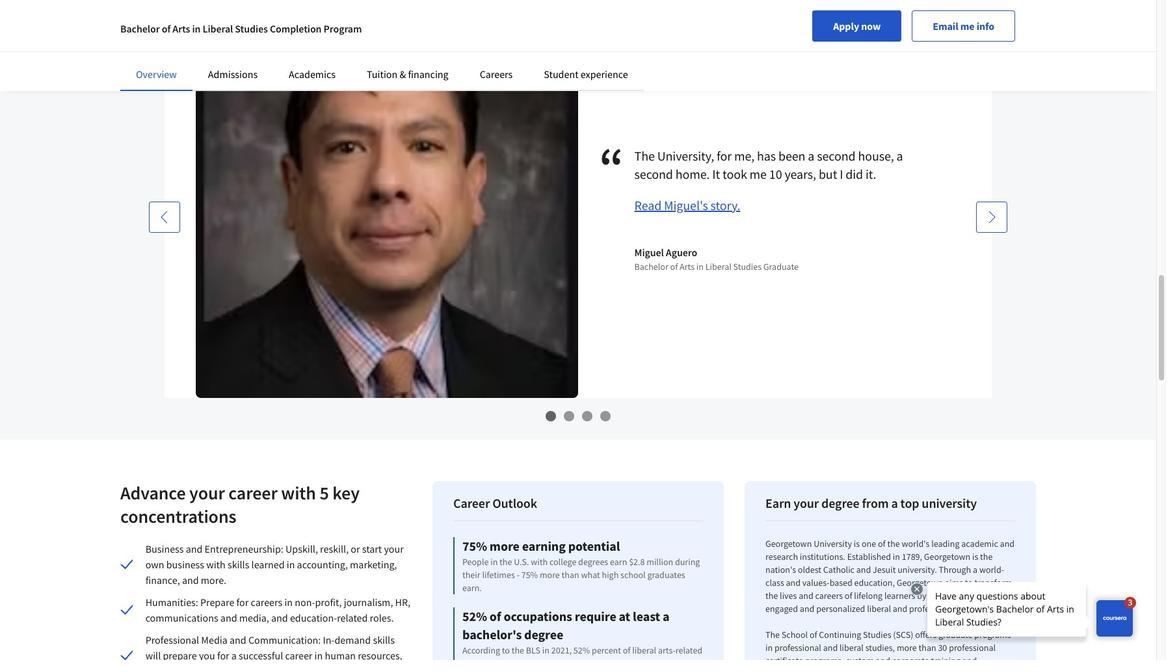 Task type: locate. For each thing, give the bounding box(es) containing it.
2 vertical spatial for
[[217, 649, 229, 660]]

for up it
[[717, 147, 732, 164]]

admissions
[[208, 68, 258, 81]]

apply now button
[[812, 10, 902, 42]]

0 vertical spatial bachelor's
[[462, 626, 522, 642]]

second
[[817, 147, 856, 164], [634, 166, 673, 182]]

than down the offers
[[919, 642, 936, 653]]

bachelor down miguel
[[634, 261, 668, 272]]

1 horizontal spatial 52%
[[574, 644, 590, 656]]

0 vertical spatial bachelor
[[120, 22, 160, 35]]

to right according
[[502, 644, 510, 656]]

of up "overview"
[[162, 22, 171, 35]]

career down 'communication:'
[[285, 649, 312, 660]]

0 horizontal spatial your
[[189, 481, 225, 505]]

me,
[[734, 147, 755, 164]]

careers inside humanities: prepare for careers in non-profit, journalism, hr, communications and media, and education-related roles.
[[251, 596, 282, 609]]

careers up personalized
[[815, 590, 843, 601]]

0 vertical spatial career
[[228, 481, 278, 505]]

studies inside the school of continuing studies (scs) offers graduate programs in professional and liberal studies, more than 30 professional certificate programs, custom and corporate training a
[[863, 629, 891, 640]]

1 vertical spatial bachelor's
[[551, 657, 591, 660]]

miguel aguero bachelor of arts in liberal studies graduate
[[634, 246, 799, 272]]

0 vertical spatial 75%
[[462, 538, 487, 554]]

the left the school
[[766, 629, 780, 640]]

1 vertical spatial than
[[919, 642, 936, 653]]

-
[[517, 569, 520, 581]]

careers up media,
[[251, 596, 282, 609]]

careers link
[[480, 68, 513, 81]]

0 horizontal spatial arts
[[173, 22, 190, 35]]

1 horizontal spatial bachelor
[[634, 261, 668, 272]]

me inside button
[[960, 20, 975, 33]]

career up entrepreneurship: at the left bottom
[[228, 481, 278, 505]]

0 vertical spatial the
[[634, 147, 655, 164]]

0 vertical spatial georgetown
[[766, 538, 812, 549]]

0 vertical spatial to
[[965, 577, 973, 588]]

second up the read
[[634, 166, 673, 182]]

liberal up custom
[[840, 642, 864, 653]]

for inside humanities: prepare for careers in non-profit, journalism, hr, communications and media, and education-related roles.
[[236, 596, 249, 609]]

liberal down story. on the top right of the page
[[705, 261, 732, 272]]

1 horizontal spatial more
[[540, 569, 560, 581]]

and up 'programs,'
[[823, 642, 838, 653]]

testimonial by miguel aguero image
[[196, 15, 578, 398]]

studies
[[235, 22, 268, 35], [733, 261, 762, 272], [863, 629, 891, 640]]

2 vertical spatial georgetown
[[897, 577, 943, 588]]

0 vertical spatial liberal
[[203, 22, 233, 35]]

2 horizontal spatial your
[[794, 495, 819, 511]]

0 vertical spatial more
[[490, 538, 520, 554]]

1 horizontal spatial to
[[965, 577, 973, 588]]

1 horizontal spatial your
[[384, 542, 404, 555]]

1 vertical spatial related
[[676, 644, 702, 656]]

nation's
[[766, 564, 796, 575]]

the university, for me, has been a second house, a second home. it took me 10 years, but i did it.
[[634, 147, 903, 182]]

and down studies,
[[876, 655, 890, 660]]

a inside professional media and communication: in-demand skills will prepare you for a successful career in human resources
[[231, 649, 237, 660]]

liberal down lifelong
[[867, 603, 891, 614]]

in inside the 75% more earning potential people in the u.s. with college degrees earn $2.8 million during their lifetimes - 75% more than what high school graduates earn.
[[491, 556, 498, 568]]

1 vertical spatial arts
[[680, 261, 695, 272]]

u.s.
[[514, 556, 529, 568]]

0 vertical spatial me
[[960, 20, 975, 33]]

1 horizontal spatial career
[[285, 649, 312, 660]]

1 vertical spatial 52%
[[574, 644, 590, 656]]

2 horizontal spatial to
[[993, 590, 1001, 601]]

story.
[[711, 197, 740, 213]]

through
[[939, 564, 971, 575]]

1 horizontal spatial second
[[817, 147, 856, 164]]

your right start
[[384, 542, 404, 555]]

overview
[[136, 68, 177, 81]]

program
[[324, 22, 362, 35]]

with inside the 75% more earning potential people in the u.s. with college degrees earn $2.8 million during their lifetimes - 75% more than what high school graduates earn.
[[531, 556, 548, 568]]

and inside professional media and communication: in-demand skills will prepare you for a successful career in human resources
[[230, 633, 246, 646]]

a right required
[[545, 657, 550, 660]]

professional inside "georgetown university is one of the world's leading academic and research institutions. established in 1789, georgetown is the nation's oldest catholic and jesuit university. through a world- class and values-based education, georgetown aims to transform the lives and careers of lifelong learners by providing access to engaged and personalized liberal and professional education."
[[909, 603, 956, 614]]

million
[[647, 556, 673, 568]]

bachelor's down 2021,
[[551, 657, 591, 660]]

finance,
[[145, 573, 180, 586]]

experience
[[581, 68, 628, 81]]

1 vertical spatial 75%
[[521, 569, 538, 581]]

1 horizontal spatial with
[[281, 481, 316, 505]]

and right the engaged
[[800, 603, 815, 614]]

2 horizontal spatial for
[[717, 147, 732, 164]]

your inside business and entrepreneurship: upskill, reskill, or start your own business with skills learned in accounting, marketing, finance, and more.
[[384, 542, 404, 555]]

second up i
[[817, 147, 856, 164]]

1 horizontal spatial me
[[960, 20, 975, 33]]

professional down the school
[[775, 642, 821, 653]]

0 horizontal spatial liberal
[[203, 22, 233, 35]]

with left '5'
[[281, 481, 316, 505]]

0 vertical spatial arts
[[173, 22, 190, 35]]

2 horizontal spatial more
[[897, 642, 917, 653]]

1 vertical spatial degree
[[524, 626, 563, 642]]

and
[[1000, 538, 1015, 549], [186, 542, 203, 555], [856, 564, 871, 575], [182, 573, 199, 586], [786, 577, 801, 588], [799, 590, 813, 601], [800, 603, 815, 614], [893, 603, 907, 614], [220, 611, 237, 624], [271, 611, 288, 624], [230, 633, 246, 646], [823, 642, 838, 653], [876, 655, 890, 660]]

the inside the university, for me, has been a second house, a second home. it took me 10 years, but i did it.
[[634, 147, 655, 164]]

liberal left arts-
[[632, 644, 656, 656]]

0 horizontal spatial career
[[228, 481, 278, 505]]

of inside the school of continuing studies (scs) offers graduate programs in professional and liberal studies, more than 30 professional certificate programs, custom and corporate training a
[[810, 629, 817, 640]]

0 horizontal spatial second
[[634, 166, 673, 182]]

0 horizontal spatial more
[[490, 538, 520, 554]]

0 horizontal spatial for
[[217, 649, 229, 660]]

1 horizontal spatial liberal
[[840, 642, 864, 653]]

75% up 'people'
[[462, 538, 487, 554]]

1 vertical spatial me
[[750, 166, 767, 182]]

2 horizontal spatial studies
[[863, 629, 891, 640]]

0 horizontal spatial the
[[634, 147, 655, 164]]

1 vertical spatial for
[[236, 596, 249, 609]]

of down aguero
[[670, 261, 678, 272]]

skills down entrepreneurship: at the left bottom
[[228, 558, 249, 571]]

1 horizontal spatial the
[[766, 629, 780, 640]]

career
[[453, 495, 490, 511]]

career outlook
[[453, 495, 537, 511]]

0 horizontal spatial degree
[[524, 626, 563, 642]]

is left the "one"
[[854, 538, 860, 549]]

lifelong
[[854, 590, 883, 601]]

learners
[[884, 590, 915, 601]]

bachelor of arts in liberal studies completion program
[[120, 22, 362, 35]]

1 vertical spatial skills
[[373, 633, 395, 646]]

your right advance
[[189, 481, 225, 505]]

in inside "georgetown university is one of the world's leading academic and research institutions. established in 1789, georgetown is the nation's oldest catholic and jesuit university. through a world- class and values-based education, georgetown aims to transform the lives and careers of lifelong learners by providing access to engaged and personalized liberal and professional education."
[[893, 551, 900, 562]]

bachelor's up according
[[462, 626, 522, 642]]

georgetown up the 'by'
[[897, 577, 943, 588]]

degree left from
[[821, 495, 860, 511]]

52% right 2021,
[[574, 644, 590, 656]]

advance your career with 5 key concentrations
[[120, 481, 360, 528]]

for right the you
[[217, 649, 229, 660]]

studies inside miguel aguero bachelor of arts in liberal studies graduate
[[733, 261, 762, 272]]

1 vertical spatial second
[[634, 166, 673, 182]]

2 vertical spatial more
[[897, 642, 917, 653]]

related inside 52% of occupations require at least a bachelor's degree according to the bls in 2021, 52% percent of liberal arts-related occupations required a bachelor's degree.
[[676, 644, 702, 656]]

1 vertical spatial career
[[285, 649, 312, 660]]

liberal up the admissions
[[203, 22, 233, 35]]

in inside the school of continuing studies (scs) offers graduate programs in professional and liberal studies, more than 30 professional certificate programs, custom and corporate training a
[[766, 642, 773, 653]]

occupations up bls
[[504, 608, 572, 624]]

of up according
[[490, 608, 501, 624]]

key
[[332, 481, 360, 505]]

0 vertical spatial for
[[717, 147, 732, 164]]

for
[[717, 147, 732, 164], [236, 596, 249, 609], [217, 649, 229, 660]]

read miguel's story. link
[[634, 197, 740, 213]]

more down "college"
[[540, 569, 560, 581]]

0 horizontal spatial with
[[206, 558, 226, 571]]

1 horizontal spatial skills
[[373, 633, 395, 646]]

own
[[145, 558, 164, 571]]

0 horizontal spatial liberal
[[632, 644, 656, 656]]

0 vertical spatial than
[[562, 569, 579, 581]]

to down transform
[[993, 590, 1001, 601]]

more up corporate
[[897, 642, 917, 653]]

than down "college"
[[562, 569, 579, 581]]

me left 10
[[750, 166, 767, 182]]

0 horizontal spatial 75%
[[462, 538, 487, 554]]

your for earn
[[794, 495, 819, 511]]

financing
[[408, 68, 449, 81]]

people
[[462, 556, 489, 568]]

1 vertical spatial occupations
[[462, 657, 509, 660]]

1 vertical spatial bachelor
[[634, 261, 668, 272]]

georgetown down leading at the bottom right
[[924, 551, 971, 562]]

with
[[281, 481, 316, 505], [531, 556, 548, 568], [206, 558, 226, 571]]

careers inside "georgetown university is one of the world's leading academic and research institutions. established in 1789, georgetown is the nation's oldest catholic and jesuit university. through a world- class and values-based education, georgetown aims to transform the lives and careers of lifelong learners by providing access to engaged and personalized liberal and professional education."
[[815, 590, 843, 601]]

a left world-
[[973, 564, 978, 575]]

10
[[769, 166, 782, 182]]

it.
[[866, 166, 876, 182]]

overview link
[[136, 68, 177, 81]]

0 vertical spatial related
[[337, 611, 368, 624]]

arts down aguero
[[680, 261, 695, 272]]

studies left graduate
[[733, 261, 762, 272]]

1 horizontal spatial liberal
[[705, 261, 732, 272]]

skills
[[228, 558, 249, 571], [373, 633, 395, 646]]

admissions link
[[208, 68, 258, 81]]

slides element
[[133, 410, 1023, 424]]

1 horizontal spatial 75%
[[521, 569, 538, 581]]

related inside humanities: prepare for careers in non-profit, journalism, hr, communications and media, and education-related roles.
[[337, 611, 368, 624]]

to right aims
[[965, 577, 973, 588]]

and right media
[[230, 633, 246, 646]]

occupations down according
[[462, 657, 509, 660]]

lifetimes
[[482, 569, 515, 581]]

1 horizontal spatial degree
[[821, 495, 860, 511]]

earn.
[[462, 582, 482, 594]]

professional
[[909, 603, 956, 614], [775, 642, 821, 653], [949, 642, 996, 653]]

for inside the university, for me, has been a second house, a second home. it took me 10 years, but i did it.
[[717, 147, 732, 164]]

liberal inside miguel aguero bachelor of arts in liberal studies graduate
[[705, 261, 732, 272]]

degree up bls
[[524, 626, 563, 642]]

with down earning at the bottom
[[531, 556, 548, 568]]

georgetown up the research
[[766, 538, 812, 549]]

read miguel's story.
[[634, 197, 740, 213]]

1 horizontal spatial careers
[[815, 590, 843, 601]]

degree
[[821, 495, 860, 511], [524, 626, 563, 642]]

a left top
[[891, 495, 898, 511]]

your inside advance your career with 5 key concentrations
[[189, 481, 225, 505]]

0 horizontal spatial is
[[854, 538, 860, 549]]

more up u.s. in the left of the page
[[490, 538, 520, 554]]

the up required
[[512, 644, 524, 656]]

0 vertical spatial skills
[[228, 558, 249, 571]]

a right least
[[663, 608, 670, 624]]

studies,
[[865, 642, 895, 653]]

0 horizontal spatial related
[[337, 611, 368, 624]]

1 horizontal spatial studies
[[733, 261, 762, 272]]

accounting,
[[297, 558, 348, 571]]

least
[[633, 608, 660, 624]]

is down academic
[[972, 551, 978, 562]]

me
[[960, 20, 975, 33], [750, 166, 767, 182]]

75% more earning potential people in the u.s. with college degrees earn $2.8 million during their lifetimes - 75% more than what high school graduates earn.
[[462, 538, 700, 594]]

1 vertical spatial studies
[[733, 261, 762, 272]]

2 vertical spatial studies
[[863, 629, 891, 640]]

2 horizontal spatial with
[[531, 556, 548, 568]]

a left successful in the left of the page
[[231, 649, 237, 660]]

1 vertical spatial liberal
[[705, 261, 732, 272]]

transform
[[975, 577, 1012, 588]]

certificate
[[766, 655, 803, 660]]

the inside the school of continuing studies (scs) offers graduate programs in professional and liberal studies, more than 30 professional certificate programs, custom and corporate training a
[[766, 629, 780, 640]]

0 horizontal spatial me
[[750, 166, 767, 182]]

you
[[199, 649, 215, 660]]

(scs)
[[893, 629, 913, 640]]

career inside professional media and communication: in-demand skills will prepare you for a successful career in human resources
[[285, 649, 312, 660]]

professional down the 'by'
[[909, 603, 956, 614]]

arts up overview link
[[173, 22, 190, 35]]

catholic
[[823, 564, 855, 575]]

has
[[757, 147, 776, 164]]

earn your degree from a top university
[[766, 495, 977, 511]]

the inside 52% of occupations require at least a bachelor's degree according to the bls in 2021, 52% percent of liberal arts-related occupations required a bachelor's degree.
[[512, 644, 524, 656]]

the down class
[[766, 590, 778, 601]]

me left info at the right
[[960, 20, 975, 33]]

1 vertical spatial the
[[766, 629, 780, 640]]

world-
[[979, 564, 1004, 575]]

studies up studies,
[[863, 629, 891, 640]]

miguel
[[634, 246, 664, 259]]

1 horizontal spatial arts
[[680, 261, 695, 272]]

degree inside 52% of occupations require at least a bachelor's degree according to the bls in 2021, 52% percent of liberal arts-related occupations required a bachelor's degree.
[[524, 626, 563, 642]]

what
[[581, 569, 600, 581]]

require
[[575, 608, 616, 624]]

"
[[599, 133, 634, 199]]

human
[[325, 649, 356, 660]]

0 horizontal spatial careers
[[251, 596, 282, 609]]

tuition & financing link
[[367, 68, 449, 81]]

studies left completion
[[235, 22, 268, 35]]

hr,
[[395, 596, 410, 609]]

did
[[846, 166, 863, 182]]

and down established
[[856, 564, 871, 575]]

skills inside business and entrepreneurship: upskill, reskill, or start your own business with skills learned in accounting, marketing, finance, and more.
[[228, 558, 249, 571]]

skills down the roles.
[[373, 633, 395, 646]]

52% down earn.
[[462, 608, 487, 624]]

engaged
[[766, 603, 798, 614]]

for for careers
[[236, 596, 249, 609]]

0 vertical spatial studies
[[235, 22, 268, 35]]

tuition
[[367, 68, 398, 81]]

liberal inside 52% of occupations require at least a bachelor's degree according to the bls in 2021, 52% percent of liberal arts-related occupations required a bachelor's degree.
[[632, 644, 656, 656]]

bachelor up "overview"
[[120, 22, 160, 35]]

1 horizontal spatial than
[[919, 642, 936, 653]]

2 vertical spatial to
[[502, 644, 510, 656]]

with inside business and entrepreneurship: upskill, reskill, or start your own business with skills learned in accounting, marketing, finance, and more.
[[206, 558, 226, 571]]

of
[[162, 22, 171, 35], [670, 261, 678, 272], [878, 538, 886, 549], [845, 590, 852, 601], [490, 608, 501, 624], [810, 629, 817, 640], [623, 644, 631, 656]]

in inside humanities: prepare for careers in non-profit, journalism, hr, communications and media, and education-related roles.
[[284, 596, 293, 609]]

arts
[[173, 22, 190, 35], [680, 261, 695, 272]]

of right the school
[[810, 629, 817, 640]]

of right the "one"
[[878, 538, 886, 549]]

and right academic
[[1000, 538, 1015, 549]]

upskill,
[[286, 542, 318, 555]]

1 horizontal spatial related
[[676, 644, 702, 656]]

0 horizontal spatial skills
[[228, 558, 249, 571]]

media,
[[239, 611, 269, 624]]

degrees
[[578, 556, 608, 568]]

75% right -
[[521, 569, 538, 581]]

for up media,
[[236, 596, 249, 609]]

more
[[490, 538, 520, 554], [540, 569, 560, 581], [897, 642, 917, 653]]

liberal
[[203, 22, 233, 35], [705, 261, 732, 272]]

1 horizontal spatial is
[[972, 551, 978, 562]]

liberal inside the school of continuing studies (scs) offers graduate programs in professional and liberal studies, more than 30 professional certificate programs, custom and corporate training a
[[840, 642, 864, 653]]

the for the university, for me, has been a second house, a second home. it took me 10 years, but i did it.
[[634, 147, 655, 164]]

the left 'university,'
[[634, 147, 655, 164]]

0 horizontal spatial to
[[502, 644, 510, 656]]

2 horizontal spatial liberal
[[867, 603, 891, 614]]

0 vertical spatial second
[[817, 147, 856, 164]]

0 horizontal spatial than
[[562, 569, 579, 581]]

0 vertical spatial 52%
[[462, 608, 487, 624]]

with up more.
[[206, 558, 226, 571]]

successful
[[239, 649, 283, 660]]

1 horizontal spatial for
[[236, 596, 249, 609]]

a right house,
[[897, 147, 903, 164]]

school
[[782, 629, 808, 640]]

the up lifetimes
[[500, 556, 512, 568]]

your right earn
[[794, 495, 819, 511]]

the
[[887, 538, 900, 549], [980, 551, 993, 562], [500, 556, 512, 568], [766, 590, 778, 601], [512, 644, 524, 656]]

academics
[[289, 68, 336, 81]]

than inside the school of continuing studies (scs) offers graduate programs in professional and liberal studies, more than 30 professional certificate programs, custom and corporate training a
[[919, 642, 936, 653]]

concentrations
[[120, 505, 236, 528]]



Task type: vqa. For each thing, say whether or not it's contained in the screenshot.
degree in 52% of occupations require at least a bachelor's degree According to the BLS in 2021, 52% percent of liberal arts-related occupations required a bachelor's degree.
yes



Task type: describe. For each thing, give the bounding box(es) containing it.
communications
[[145, 611, 218, 624]]

potential
[[568, 538, 620, 554]]

of inside miguel aguero bachelor of arts in liberal studies graduate
[[670, 261, 678, 272]]

0 vertical spatial degree
[[821, 495, 860, 511]]

one
[[862, 538, 876, 549]]

house,
[[858, 147, 894, 164]]

by
[[917, 590, 926, 601]]

advance
[[120, 481, 186, 505]]

world's
[[902, 538, 930, 549]]

percent
[[592, 644, 621, 656]]

non-
[[295, 596, 315, 609]]

than inside the 75% more earning potential people in the u.s. with college degrees earn $2.8 million during their lifetimes - 75% more than what high school graduates earn.
[[562, 569, 579, 581]]

1 vertical spatial to
[[993, 590, 1001, 601]]

been
[[779, 147, 805, 164]]

student experience
[[544, 68, 628, 81]]

1 vertical spatial is
[[972, 551, 978, 562]]

business
[[145, 542, 184, 555]]

humanities:
[[145, 596, 198, 609]]

academic
[[961, 538, 998, 549]]

home.
[[676, 166, 710, 182]]

with inside advance your career with 5 key concentrations
[[281, 481, 316, 505]]

in-
[[323, 633, 335, 646]]

continuing
[[819, 629, 861, 640]]

professional
[[145, 633, 199, 646]]

according
[[462, 644, 500, 656]]

earn
[[766, 495, 791, 511]]

52% of occupations require at least a bachelor's degree according to the bls in 2021, 52% percent of liberal arts-related occupations required a bachelor's degree.
[[462, 608, 702, 660]]

a inside "georgetown university is one of the world's leading academic and research institutions. established in 1789, georgetown is the nation's oldest catholic and jesuit university. through a world- class and values-based education, georgetown aims to transform the lives and careers of lifelong learners by providing access to engaged and personalized liberal and professional education."
[[973, 564, 978, 575]]

class
[[766, 577, 784, 588]]

and down 'values-'
[[799, 590, 813, 601]]

for inside professional media and communication: in-demand skills will prepare you for a successful career in human resources
[[217, 649, 229, 660]]

the school of continuing studies (scs) offers graduate programs in professional and liberal studies, more than 30 professional certificate programs, custom and corporate training a
[[766, 629, 1011, 660]]

and up business
[[186, 542, 203, 555]]

of down based
[[845, 590, 852, 601]]

1 vertical spatial more
[[540, 569, 560, 581]]

at
[[619, 608, 630, 624]]

0 horizontal spatial 52%
[[462, 608, 487, 624]]

graduates
[[647, 569, 685, 581]]

the left world's
[[887, 538, 900, 549]]

me inside the university, for me, has been a second house, a second home. it took me 10 years, but i did it.
[[750, 166, 767, 182]]

prepare
[[163, 649, 197, 660]]

education-
[[290, 611, 337, 624]]

established
[[847, 551, 891, 562]]

0 horizontal spatial studies
[[235, 22, 268, 35]]

graduate
[[763, 261, 799, 272]]

apply now
[[833, 20, 881, 33]]

career inside advance your career with 5 key concentrations
[[228, 481, 278, 505]]

liberal inside "georgetown university is one of the world's leading academic and research institutions. established in 1789, georgetown is the nation's oldest catholic and jesuit university. through a world- class and values-based education, georgetown aims to transform the lives and careers of lifelong learners by providing access to engaged and personalized liberal and professional education."
[[867, 603, 891, 614]]

and up 'communication:'
[[271, 611, 288, 624]]

start
[[362, 542, 382, 555]]

aims
[[945, 577, 963, 588]]

arts-
[[658, 644, 676, 656]]

communication:
[[248, 633, 321, 646]]

more inside the school of continuing studies (scs) offers graduate programs in professional and liberal studies, more than 30 professional certificate programs, custom and corporate training a
[[897, 642, 917, 653]]

the up world-
[[980, 551, 993, 562]]

took
[[723, 166, 747, 182]]

outlook
[[492, 495, 537, 511]]

training
[[931, 655, 961, 660]]

custom
[[846, 655, 874, 660]]

entrepreneurship:
[[205, 542, 283, 555]]

bls
[[526, 644, 541, 656]]

and down business
[[182, 573, 199, 586]]

professional down graduate
[[949, 642, 996, 653]]

required
[[511, 657, 543, 660]]

your for advance
[[189, 481, 225, 505]]

in inside professional media and communication: in-demand skills will prepare you for a successful career in human resources
[[315, 649, 323, 660]]

and up lives
[[786, 577, 801, 588]]

will
[[145, 649, 161, 660]]

of right the percent
[[623, 644, 631, 656]]

1 horizontal spatial bachelor's
[[551, 657, 591, 660]]

in inside 52% of occupations require at least a bachelor's degree according to the bls in 2021, 52% percent of liberal arts-related occupations required a bachelor's degree.
[[542, 644, 550, 656]]

previous image
[[158, 211, 171, 224]]

2021,
[[551, 644, 572, 656]]

roles.
[[370, 611, 394, 624]]

0 vertical spatial occupations
[[504, 608, 572, 624]]

and down prepare
[[220, 611, 237, 624]]

or
[[351, 542, 360, 555]]

and down learners
[[893, 603, 907, 614]]

1789,
[[902, 551, 922, 562]]

but
[[819, 166, 837, 182]]

email me info
[[933, 20, 994, 33]]

bachelor inside miguel aguero bachelor of arts in liberal studies graduate
[[634, 261, 668, 272]]

high
[[602, 569, 619, 581]]

programs
[[974, 629, 1011, 640]]

institutions.
[[800, 551, 845, 562]]

research
[[766, 551, 798, 562]]

providing
[[928, 590, 965, 601]]

prepare
[[200, 596, 234, 609]]

journalism,
[[344, 596, 393, 609]]

skills inside professional media and communication: in-demand skills will prepare you for a successful career in human resources
[[373, 633, 395, 646]]

jesuit
[[873, 564, 896, 575]]

in inside business and entrepreneurship: upskill, reskill, or start your own business with skills learned in accounting, marketing, finance, and more.
[[287, 558, 295, 571]]

0 horizontal spatial bachelor's
[[462, 626, 522, 642]]

georgetown university is one of the world's leading academic and research institutions. established in 1789, georgetown is the nation's oldest catholic and jesuit university. through a world- class and values-based education, georgetown aims to transform the lives and careers of lifelong learners by providing access to engaged and personalized liberal and professional education.
[[766, 538, 1015, 614]]

0 vertical spatial is
[[854, 538, 860, 549]]

the for the school of continuing studies (scs) offers graduate programs in professional and liberal studies, more than 30 professional certificate programs, custom and corporate training a
[[766, 629, 780, 640]]

their
[[462, 569, 480, 581]]

tuition & financing
[[367, 68, 449, 81]]

during
[[675, 556, 700, 568]]

next image
[[985, 211, 998, 224]]

0 horizontal spatial bachelor
[[120, 22, 160, 35]]

now
[[861, 20, 881, 33]]

student
[[544, 68, 579, 81]]

top
[[901, 495, 919, 511]]

for for me,
[[717, 147, 732, 164]]

university
[[814, 538, 852, 549]]

access
[[966, 590, 991, 601]]

demand
[[335, 633, 371, 646]]

earning
[[522, 538, 566, 554]]

a right been
[[808, 147, 814, 164]]

arts inside miguel aguero bachelor of arts in liberal studies graduate
[[680, 261, 695, 272]]

read
[[634, 197, 662, 213]]

in inside miguel aguero bachelor of arts in liberal studies graduate
[[696, 261, 704, 272]]

programs,
[[805, 655, 844, 660]]

&
[[400, 68, 406, 81]]

learned
[[251, 558, 285, 571]]

the inside the 75% more earning potential people in the u.s. with college degrees earn $2.8 million during their lifetimes - 75% more than what high school graduates earn.
[[500, 556, 512, 568]]

1 vertical spatial georgetown
[[924, 551, 971, 562]]

30
[[938, 642, 947, 653]]

apply
[[833, 20, 859, 33]]

to inside 52% of occupations require at least a bachelor's degree according to the bls in 2021, 52% percent of liberal arts-related occupations required a bachelor's degree.
[[502, 644, 510, 656]]

university.
[[898, 564, 937, 575]]



